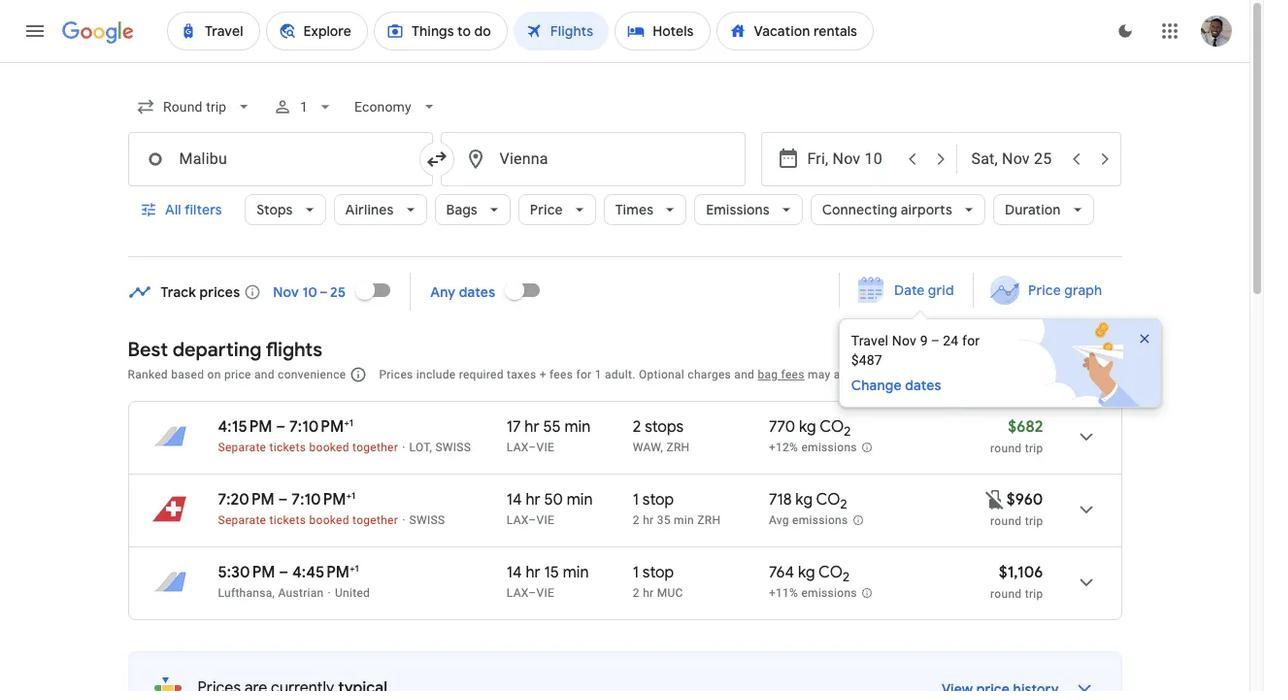 Task type: vqa. For each thing, say whether or not it's contained in the screenshot.
bottom stop
yes



Task type: describe. For each thing, give the bounding box(es) containing it.
all
[[165, 201, 181, 218]]

5:30 pm – 4:45 pm + 1
[[218, 562, 359, 583]]

duration button
[[993, 186, 1094, 233]]

770 kg co 2
[[769, 418, 851, 440]]

price for price graph
[[1029, 282, 1061, 299]]

1 inside 4:15 pm – 7:10 pm + 1
[[349, 417, 353, 429]]

682 US dollars text field
[[1008, 418, 1043, 437]]

ranked
[[128, 368, 168, 382]]

7:20 pm
[[218, 490, 275, 510]]

718
[[769, 490, 792, 510]]

– inside 5:30 pm – 4:45 pm + 1
[[279, 563, 289, 583]]

zrh inside 2 stops waw , zrh
[[666, 441, 690, 454]]

4:15 pm
[[218, 418, 272, 437]]

total duration 14 hr 15 min. element
[[507, 563, 633, 585]]

date grid
[[894, 282, 954, 299]]

Departure time: 7:20 PM. text field
[[218, 490, 275, 510]]

14 for 14 hr 50 min
[[507, 490, 522, 510]]

nov 10 – 25
[[273, 283, 346, 301]]

adult.
[[605, 368, 636, 382]]

dates inside travel nov 9 – 24 for $487 change dates
[[905, 377, 942, 394]]

change appearance image
[[1102, 8, 1149, 54]]

stops
[[256, 201, 293, 218]]

vie for 55
[[536, 441, 555, 454]]

764 kg co 2
[[769, 563, 850, 586]]

vie for 15
[[536, 586, 555, 600]]

764
[[769, 563, 794, 583]]

– inside 4:15 pm – 7:10 pm + 1
[[276, 418, 286, 437]]

$487
[[851, 352, 882, 368]]

1 and from the left
[[254, 368, 275, 382]]

muc
[[657, 586, 683, 600]]

best
[[128, 338, 168, 362]]

total duration 17 hr 55 min. element
[[507, 418, 633, 440]]

trip for $682
[[1025, 442, 1043, 455]]

14 for 14 hr 15 min
[[507, 563, 522, 583]]

718 kg co 2
[[769, 490, 847, 513]]

7:20 pm – 7:10 pm + 1
[[218, 489, 356, 510]]

$960
[[1007, 490, 1043, 510]]

price graph button
[[978, 273, 1118, 308]]

co for 770
[[820, 418, 844, 437]]

2 round from the top
[[990, 515, 1022, 528]]

separate tickets booked together for 7:20 pm
[[218, 514, 398, 527]]

0 horizontal spatial dates
[[459, 283, 495, 301]]

+ for 17 hr 55 min
[[344, 417, 349, 429]]

arrival time: 7:10 pm on  saturday, november 11. text field for 7:20 pm
[[292, 489, 356, 510]]

min for 17 hr 55 min
[[565, 418, 591, 437]]

on
[[207, 368, 221, 382]]

flight details. leaves los angeles international airport at 5:30 pm on friday, november 10 and arrives at vienna international airport at 4:45 pm on saturday, november 11. image
[[1063, 559, 1109, 606]]

departing
[[173, 338, 262, 362]]

Departure time: 4:15 PM. text field
[[218, 418, 272, 437]]

Departure text field
[[807, 133, 897, 185]]

2 inside 764 kg co 2
[[843, 569, 850, 586]]

stop for 14 hr 15 min
[[643, 563, 674, 583]]

2 trip from the top
[[1025, 515, 1043, 528]]

0 vertical spatial nov
[[273, 283, 299, 301]]

min for 14 hr 15 min
[[563, 563, 589, 583]]

55
[[543, 418, 561, 437]]

round for $682
[[990, 442, 1022, 455]]

1 stop flight. element for 14 hr 50 min
[[633, 490, 674, 513]]

stop for 14 hr 50 min
[[643, 490, 674, 510]]

price graph
[[1029, 282, 1102, 299]]

bags button
[[435, 186, 511, 233]]

$682 round trip
[[990, 418, 1043, 455]]

optional
[[639, 368, 685, 382]]

avg
[[769, 514, 789, 527]]

charges
[[688, 368, 731, 382]]

stops button
[[245, 186, 326, 233]]

include
[[416, 368, 456, 382]]

$682
[[1008, 418, 1043, 437]]

passenger
[[869, 368, 927, 382]]

flight details. leaves los angeles international airport at 4:15 pm on friday, november 10 and arrives at vienna international airport at 7:10 pm on saturday, november 11. image
[[1063, 414, 1109, 460]]

apply.
[[834, 368, 866, 382]]

for inside travel nov 9 – 24 for $487 change dates
[[962, 333, 980, 349]]

learn more about ranking image
[[350, 366, 367, 384]]

arrival time: 7:10 pm on  saturday, november 11. text field for 4:15 pm
[[289, 417, 353, 437]]

lax for 14 hr 50 min
[[507, 514, 529, 527]]

flights
[[266, 338, 322, 362]]

co for 718
[[816, 490, 840, 510]]

+ for 14 hr 50 min
[[346, 489, 351, 502]]

based
[[171, 368, 204, 382]]

required
[[459, 368, 504, 382]]

0 vertical spatial swiss
[[435, 441, 471, 454]]

Departure time: 5:30 PM. text field
[[218, 563, 275, 583]]

9 – 24
[[920, 333, 959, 349]]

2 and from the left
[[734, 368, 755, 382]]

,
[[661, 441, 663, 454]]

leaves los angeles international airport at 4:15 pm on friday, november 10 and arrives at vienna international airport at 7:10 pm on saturday, november 11. element
[[218, 417, 353, 437]]

lufthansa,
[[218, 586, 275, 600]]

waw
[[633, 441, 661, 454]]

separate for 4:15 pm
[[218, 441, 266, 454]]

Arrival time: 4:45 PM on  Saturday, November 11. text field
[[292, 562, 359, 583]]

17 hr 55 min lax – vie
[[507, 418, 591, 454]]

sort by: button
[[1033, 356, 1122, 391]]

+11% emissions
[[769, 587, 857, 600]]

grid
[[928, 282, 954, 299]]

– inside 17 hr 55 min lax – vie
[[529, 441, 536, 454]]

travel nov 9 – 24 for $487 change dates
[[851, 333, 980, 394]]

total duration 14 hr 50 min. element
[[507, 490, 633, 513]]

14 hr 50 min lax – vie
[[507, 490, 593, 527]]

min for 14 hr 50 min
[[567, 490, 593, 510]]

swap origin and destination. image
[[425, 148, 448, 171]]

+11%
[[769, 587, 798, 600]]

14 hr 15 min lax – vie
[[507, 563, 589, 600]]

4:45 pm
[[292, 563, 350, 583]]

10 – 25
[[302, 283, 346, 301]]

lax for 14 hr 15 min
[[507, 586, 529, 600]]

filters
[[184, 201, 222, 218]]

track
[[161, 283, 196, 301]]

view price history image
[[1061, 665, 1107, 691]]

emissions
[[706, 201, 770, 218]]

prices
[[379, 368, 413, 382]]

close image
[[1137, 331, 1152, 347]]

co for 764
[[819, 563, 843, 583]]

graph
[[1065, 282, 1102, 299]]

together for 4:15 pm
[[352, 441, 398, 454]]

any
[[430, 283, 456, 301]]

tickets for 7:20 pm
[[269, 514, 306, 527]]

none search field containing all filters
[[128, 84, 1122, 257]]

+ right taxes
[[539, 368, 546, 382]]

2 inside 2 stops waw , zrh
[[633, 418, 641, 437]]

lot,
[[409, 441, 432, 454]]

separate tickets booked together for 4:15 pm
[[218, 441, 398, 454]]

lax for 17 hr 55 min
[[507, 441, 529, 454]]

learn more about tracked prices image
[[244, 283, 261, 301]]

hr inside 1 stop 2 hr 35 min zrh
[[643, 514, 654, 527]]

avg emissions
[[769, 514, 848, 527]]

track prices
[[161, 283, 240, 301]]

lot, swiss
[[409, 441, 471, 454]]

1 inside 1 stop 2 hr 35 min zrh
[[633, 490, 639, 510]]

taxes
[[507, 368, 536, 382]]

travel
[[851, 333, 889, 349]]

none text field inside search field
[[128, 132, 433, 186]]

passenger assistance button
[[869, 368, 989, 382]]

prices include required taxes + fees for 1 adult. optional charges and bag fees may apply. passenger assistance
[[379, 368, 989, 382]]



Task type: locate. For each thing, give the bounding box(es) containing it.
hr inside 14 hr 15 min lax – vie
[[526, 563, 540, 583]]

kg
[[799, 418, 816, 437], [796, 490, 813, 510], [798, 563, 815, 583]]

1 fees from the left
[[550, 368, 573, 382]]

1 vertical spatial stop
[[643, 563, 674, 583]]

bags
[[446, 201, 478, 218]]

15
[[544, 563, 559, 583]]

price button
[[518, 186, 596, 233]]

emissions down 770 kg co 2 on the right
[[801, 441, 857, 455]]

price left graph on the right top of page
[[1029, 282, 1061, 299]]

all filters
[[165, 201, 222, 218]]

17
[[507, 418, 521, 437]]

lax inside 17 hr 55 min lax – vie
[[507, 441, 529, 454]]

1 lax from the top
[[507, 441, 529, 454]]

price
[[530, 201, 563, 218], [1029, 282, 1061, 299]]

vie down 55
[[536, 441, 555, 454]]

co
[[820, 418, 844, 437], [816, 490, 840, 510], [819, 563, 843, 583]]

1 vertical spatial emissions
[[792, 514, 848, 527]]

1 horizontal spatial price
[[1029, 282, 1061, 299]]

connecting airports
[[822, 201, 952, 218]]

hr right '17'
[[525, 418, 539, 437]]

+ up arrival time: 4:45 pm on  saturday, november 11. text box
[[346, 489, 351, 502]]

1 together from the top
[[352, 441, 398, 454]]

lax down total duration 14 hr 50 min. element in the bottom of the page
[[507, 514, 529, 527]]

1 stop 2 hr muc
[[633, 563, 683, 600]]

stop up muc
[[643, 563, 674, 583]]

booked down the 7:20 pm – 7:10 pm + 1
[[309, 514, 349, 527]]

round inside the $682 round trip
[[990, 442, 1022, 455]]

by:
[[1071, 365, 1091, 383]]

airports
[[901, 201, 952, 218]]

0 vertical spatial 7:10 pm
[[289, 418, 344, 437]]

1 vertical spatial vie
[[536, 514, 555, 527]]

2 up +12% emissions
[[844, 424, 851, 440]]

1 vertical spatial arrival time: 7:10 pm on  saturday, november 11. text field
[[292, 489, 356, 510]]

lax down the 'total duration 14 hr 15 min.' element
[[507, 586, 529, 600]]

1 stop 2 hr 35 min zrh
[[633, 490, 721, 527]]

kg for 718
[[796, 490, 813, 510]]

7:10 pm inside the 7:20 pm – 7:10 pm + 1
[[292, 490, 346, 510]]

hr for 17 hr 55 min
[[525, 418, 539, 437]]

co up +12% emissions
[[820, 418, 844, 437]]

0 vertical spatial arrival time: 7:10 pm on  saturday, november 11. text field
[[289, 417, 353, 437]]

kg inside 770 kg co 2
[[799, 418, 816, 437]]

zrh right the 35
[[697, 514, 721, 527]]

1 vertical spatial 1 stop flight. element
[[633, 563, 674, 585]]

trip inside the $682 round trip
[[1025, 442, 1043, 455]]

bag fees button
[[758, 368, 805, 382]]

1 1 stop flight. element from the top
[[633, 490, 674, 513]]

1 vertical spatial separate tickets booked together
[[218, 514, 398, 527]]

round down this price for this flight doesn't include overhead bin access. if you need a carry-on bag, use the bags filter to update prices. 'image'
[[990, 515, 1022, 528]]

trip down $1,106 text box
[[1025, 587, 1043, 601]]

fees right taxes
[[550, 368, 573, 382]]

sort
[[1041, 365, 1068, 383]]

1 inside 1 stop 2 hr muc
[[633, 563, 639, 583]]

separate tickets booked together. this trip includes tickets from multiple airlines. missed connections may be protected by kiwi.com.. element
[[218, 441, 398, 454], [218, 514, 398, 527]]

7:10 pm
[[289, 418, 344, 437], [292, 490, 346, 510]]

1 separate from the top
[[218, 441, 266, 454]]

austrian
[[278, 586, 324, 600]]

1 horizontal spatial for
[[962, 333, 980, 349]]

2 vie from the top
[[536, 514, 555, 527]]

– up lufthansa, austrian
[[279, 563, 289, 583]]

2 14 from the top
[[507, 563, 522, 583]]

fees right the bag
[[781, 368, 805, 382]]

lax inside 14 hr 50 min lax – vie
[[507, 514, 529, 527]]

flight details. leaves los angeles international airport at 7:20 pm on friday, november 10 and arrives at vienna international airport at 7:10 pm on saturday, november 11. image
[[1063, 486, 1109, 533]]

arrival time: 7:10 pm on  saturday, november 11. text field up arrival time: 4:45 pm on  saturday, november 11. text box
[[292, 489, 356, 510]]

2 vertical spatial round
[[990, 587, 1022, 601]]

hr inside 14 hr 50 min lax – vie
[[526, 490, 540, 510]]

kg for 770
[[799, 418, 816, 437]]

emissions down 718 kg co 2
[[792, 514, 848, 527]]

1 inside the 7:20 pm – 7:10 pm + 1
[[351, 489, 356, 502]]

+12% emissions
[[769, 441, 857, 455]]

kg up +11% emissions
[[798, 563, 815, 583]]

main menu image
[[23, 19, 47, 43]]

0 vertical spatial 1 stop flight. element
[[633, 490, 674, 513]]

0 horizontal spatial price
[[530, 201, 563, 218]]

+
[[539, 368, 546, 382], [344, 417, 349, 429], [346, 489, 351, 502], [350, 562, 355, 575]]

min right 15
[[563, 563, 589, 583]]

4:15 pm – 7:10 pm + 1
[[218, 417, 353, 437]]

stop
[[643, 490, 674, 510], [643, 563, 674, 583]]

loading results progress bar
[[0, 62, 1250, 66]]

0 vertical spatial booked
[[309, 441, 349, 454]]

airlines
[[345, 201, 394, 218]]

2 together from the top
[[352, 514, 398, 527]]

1 stop flight. element for 14 hr 15 min
[[633, 563, 674, 585]]

+ for 14 hr 15 min
[[350, 562, 355, 575]]

stops
[[645, 418, 684, 437]]

1 vertical spatial dates
[[905, 377, 942, 394]]

1 vertical spatial kg
[[796, 490, 813, 510]]

hr left muc
[[643, 586, 654, 600]]

960 US dollars text field
[[1007, 490, 1043, 510]]

prices
[[200, 283, 240, 301]]

35
[[657, 514, 671, 527]]

co inside 764 kg co 2
[[819, 563, 843, 583]]

– down the 'total duration 14 hr 15 min.' element
[[529, 586, 536, 600]]

1 stop flight. element up muc
[[633, 563, 674, 585]]

trip down 682 us dollars text field at the right bottom
[[1025, 442, 1043, 455]]

zrh
[[666, 441, 690, 454], [697, 514, 721, 527]]

– right 7:20 pm at the bottom
[[278, 490, 288, 510]]

1 vertical spatial nov
[[892, 333, 917, 349]]

0 vertical spatial vie
[[536, 441, 555, 454]]

0 vertical spatial separate
[[218, 441, 266, 454]]

all filters button
[[128, 186, 237, 233]]

1 vertical spatial co
[[816, 490, 840, 510]]

min inside 17 hr 55 min lax – vie
[[565, 418, 591, 437]]

may
[[808, 368, 831, 382]]

1 vertical spatial separate tickets booked together. this trip includes tickets from multiple airlines. missed connections may be protected by kiwi.com.. element
[[218, 514, 398, 527]]

together for 7:20 pm
[[352, 514, 398, 527]]

– inside the 7:20 pm – 7:10 pm + 1
[[278, 490, 288, 510]]

1 stop from the top
[[643, 490, 674, 510]]

+ up united
[[350, 562, 355, 575]]

round inside the $1,106 round trip
[[990, 587, 1022, 601]]

1 separate tickets booked together. this trip includes tickets from multiple airlines. missed connections may be protected by kiwi.com.. element from the top
[[218, 441, 398, 454]]

None search field
[[128, 84, 1122, 257]]

kg inside 718 kg co 2
[[796, 490, 813, 510]]

0 vertical spatial together
[[352, 441, 398, 454]]

trip inside the $1,106 round trip
[[1025, 587, 1043, 601]]

+ inside 4:15 pm – 7:10 pm + 1
[[344, 417, 349, 429]]

date grid button
[[843, 273, 969, 308]]

14 left 15
[[507, 563, 522, 583]]

1 vertical spatial trip
[[1025, 515, 1043, 528]]

2 up avg emissions
[[840, 496, 847, 513]]

1 vertical spatial 7:10 pm
[[292, 490, 346, 510]]

0 horizontal spatial and
[[254, 368, 275, 382]]

stop up the 35
[[643, 490, 674, 510]]

separate tickets booked together down the leaves los angeles international airport at 7:20 pm on friday, november 10 and arrives at vienna international airport at 7:10 pm on saturday, november 11. element
[[218, 514, 398, 527]]

2 vertical spatial co
[[819, 563, 843, 583]]

times
[[615, 201, 654, 218]]

– right 4:15 pm text field
[[276, 418, 286, 437]]

fees
[[550, 368, 573, 382], [781, 368, 805, 382]]

5:30 pm
[[218, 563, 275, 583]]

0 vertical spatial for
[[962, 333, 980, 349]]

round for $1,106
[[990, 587, 1022, 601]]

min inside 14 hr 15 min lax – vie
[[563, 563, 589, 583]]

best departing flights
[[128, 338, 322, 362]]

arrival time: 7:10 pm on  saturday, november 11. text field down convenience
[[289, 417, 353, 437]]

2 inside 1 stop 2 hr muc
[[633, 586, 640, 600]]

best departing flights main content
[[128, 267, 1181, 691]]

1 vertical spatial zrh
[[697, 514, 721, 527]]

price
[[224, 368, 251, 382]]

find the best price region
[[128, 267, 1181, 408]]

Arrival time: 7:10 PM on  Saturday, November 11. text field
[[289, 417, 353, 437], [292, 489, 356, 510]]

$1,106
[[999, 563, 1043, 583]]

price inside popup button
[[530, 201, 563, 218]]

vie inside 14 hr 50 min lax – vie
[[536, 514, 555, 527]]

None text field
[[128, 132, 433, 186]]

0 vertical spatial emissions
[[801, 441, 857, 455]]

1 horizontal spatial and
[[734, 368, 755, 382]]

2 vertical spatial vie
[[536, 586, 555, 600]]

tickets down 4:15 pm – 7:10 pm + 1
[[269, 441, 306, 454]]

1 vertical spatial booked
[[309, 514, 349, 527]]

None text field
[[440, 132, 745, 186]]

date
[[894, 282, 924, 299]]

Return text field
[[971, 133, 1061, 185]]

min right the 35
[[674, 514, 694, 527]]

min inside 14 hr 50 min lax – vie
[[567, 490, 593, 510]]

1 stop flight. element up the 35
[[633, 490, 674, 513]]

layover (1 of 1) is a 2 hr 35 min layover at zurich airport in zürich. element
[[633, 513, 759, 528]]

booked for 4:15 pm
[[309, 441, 349, 454]]

emissions
[[801, 441, 857, 455], [792, 514, 848, 527], [801, 587, 857, 600]]

vie down 15
[[536, 586, 555, 600]]

emissions for 718
[[792, 514, 848, 527]]

0 vertical spatial co
[[820, 418, 844, 437]]

0 vertical spatial price
[[530, 201, 563, 218]]

None field
[[128, 89, 261, 124], [346, 89, 446, 124], [128, 89, 261, 124], [346, 89, 446, 124]]

zrh inside 1 stop 2 hr 35 min zrh
[[697, 514, 721, 527]]

2 separate tickets booked together from the top
[[218, 514, 398, 527]]

swiss right lot,
[[435, 441, 471, 454]]

0 vertical spatial trip
[[1025, 442, 1043, 455]]

co up +11% emissions
[[819, 563, 843, 583]]

booked
[[309, 441, 349, 454], [309, 514, 349, 527]]

change
[[851, 377, 902, 394]]

0 horizontal spatial zrh
[[666, 441, 690, 454]]

min
[[565, 418, 591, 437], [567, 490, 593, 510], [674, 514, 694, 527], [563, 563, 589, 583]]

3 lax from the top
[[507, 586, 529, 600]]

layover (1 of 1) is a 2 hr layover at munich international airport in munich. element
[[633, 585, 759, 601]]

round down $1,106 text box
[[990, 587, 1022, 601]]

dates
[[459, 283, 495, 301], [905, 377, 942, 394]]

2 up "waw"
[[633, 418, 641, 437]]

1 inside popup button
[[300, 99, 308, 115]]

separate tickets booked together down 4:15 pm – 7:10 pm + 1
[[218, 441, 398, 454]]

0 vertical spatial separate tickets booked together. this trip includes tickets from multiple airlines. missed connections may be protected by kiwi.com.. element
[[218, 441, 398, 454]]

swiss
[[435, 441, 471, 454], [409, 514, 445, 527]]

hr left "50"
[[526, 490, 540, 510]]

min right "50"
[[567, 490, 593, 510]]

stop inside 1 stop 2 hr muc
[[643, 563, 674, 583]]

emissions down 764 kg co 2
[[801, 587, 857, 600]]

any dates
[[430, 283, 495, 301]]

14 left "50"
[[507, 490, 522, 510]]

booked down 4:15 pm – 7:10 pm + 1
[[309, 441, 349, 454]]

+12%
[[769, 441, 798, 455]]

convenience
[[278, 368, 346, 382]]

1 round from the top
[[990, 442, 1022, 455]]

trip down $960
[[1025, 515, 1043, 528]]

vie inside 17 hr 55 min lax – vie
[[536, 441, 555, 454]]

hr inside 1 stop 2 hr muc
[[643, 586, 654, 600]]

0 vertical spatial round
[[990, 442, 1022, 455]]

– inside 14 hr 15 min lax – vie
[[529, 586, 536, 600]]

this price for this flight doesn't include overhead bin access. if you need a carry-on bag, use the bags filter to update prices. image
[[983, 488, 1007, 511]]

2 inside 770 kg co 2
[[844, 424, 851, 440]]

min inside 1 stop 2 hr 35 min zrh
[[674, 514, 694, 527]]

2 up +11% emissions
[[843, 569, 850, 586]]

booked for 7:20 pm
[[309, 514, 349, 527]]

together left lot,
[[352, 441, 398, 454]]

round
[[990, 442, 1022, 455], [990, 515, 1022, 528], [990, 587, 1022, 601]]

2 inside 718 kg co 2
[[840, 496, 847, 513]]

co inside 718 kg co 2
[[816, 490, 840, 510]]

2 vertical spatial emissions
[[801, 587, 857, 600]]

2 tickets from the top
[[269, 514, 306, 527]]

connecting
[[822, 201, 898, 218]]

emissions for 764
[[801, 587, 857, 600]]

2 stops waw , zrh
[[633, 418, 690, 454]]

+ down convenience
[[344, 417, 349, 429]]

co inside 770 kg co 2
[[820, 418, 844, 437]]

1 inside 5:30 pm – 4:45 pm + 1
[[355, 562, 359, 575]]

tickets for 4:15 pm
[[269, 441, 306, 454]]

sort by:
[[1041, 365, 1091, 383]]

price for price
[[530, 201, 563, 218]]

0 vertical spatial stop
[[643, 490, 674, 510]]

airlines button
[[334, 186, 427, 233]]

1 vertical spatial for
[[576, 368, 592, 382]]

2 stops flight. element
[[633, 418, 684, 440]]

2 vertical spatial trip
[[1025, 587, 1043, 601]]

hr inside 17 hr 55 min lax – vie
[[525, 418, 539, 437]]

hr left 15
[[526, 563, 540, 583]]

0 vertical spatial kg
[[799, 418, 816, 437]]

+ inside 5:30 pm – 4:45 pm + 1
[[350, 562, 355, 575]]

price inside button
[[1029, 282, 1061, 299]]

2 separate from the top
[[218, 514, 266, 527]]

nov right travel
[[892, 333, 917, 349]]

1 horizontal spatial dates
[[905, 377, 942, 394]]

1 tickets from the top
[[269, 441, 306, 454]]

leaves los angeles international airport at 5:30 pm on friday, november 10 and arrives at vienna international airport at 4:45 pm on saturday, november 11. element
[[218, 562, 359, 583]]

2 vertical spatial lax
[[507, 586, 529, 600]]

1 vertical spatial round
[[990, 515, 1022, 528]]

separate tickets booked together. this trip includes tickets from multiple airlines. missed connections may be protected by kiwi.com.. element for 7:20 pm
[[218, 514, 398, 527]]

1 vertical spatial tickets
[[269, 514, 306, 527]]

1 trip from the top
[[1025, 442, 1043, 455]]

2 left the 35
[[633, 514, 640, 527]]

vie for 50
[[536, 514, 555, 527]]

50
[[544, 490, 563, 510]]

7:10 pm right 7:20 pm at the bottom
[[292, 490, 346, 510]]

1 stop flight. element
[[633, 490, 674, 513], [633, 563, 674, 585]]

assistance
[[930, 368, 989, 382]]

for left adult.
[[576, 368, 592, 382]]

together up arrival time: 4:45 pm on  saturday, november 11. text box
[[352, 514, 398, 527]]

1 booked from the top
[[309, 441, 349, 454]]

1 14 from the top
[[507, 490, 522, 510]]

1 horizontal spatial fees
[[781, 368, 805, 382]]

1 vertical spatial lax
[[507, 514, 529, 527]]

lax inside 14 hr 15 min lax – vie
[[507, 586, 529, 600]]

2 left muc
[[633, 586, 640, 600]]

0 vertical spatial zrh
[[666, 441, 690, 454]]

kg for 764
[[798, 563, 815, 583]]

min right 55
[[565, 418, 591, 437]]

lax down '17'
[[507, 441, 529, 454]]

0 vertical spatial separate tickets booked together
[[218, 441, 398, 454]]

0 horizontal spatial nov
[[273, 283, 299, 301]]

for right 9 – 24
[[962, 333, 980, 349]]

bag
[[758, 368, 778, 382]]

0 horizontal spatial for
[[576, 368, 592, 382]]

stop inside 1 stop 2 hr 35 min zrh
[[643, 490, 674, 510]]

0 vertical spatial 14
[[507, 490, 522, 510]]

– down the total duration 17 hr 55 min. element in the bottom of the page
[[529, 441, 536, 454]]

3 trip from the top
[[1025, 587, 1043, 601]]

7:10 pm for 4:15 pm
[[289, 418, 344, 437]]

1 vertical spatial swiss
[[409, 514, 445, 527]]

2 lax from the top
[[507, 514, 529, 527]]

united
[[335, 586, 370, 600]]

1 horizontal spatial nov
[[892, 333, 917, 349]]

0 vertical spatial tickets
[[269, 441, 306, 454]]

trip for $1,106
[[1025, 587, 1043, 601]]

3 vie from the top
[[536, 586, 555, 600]]

1 separate tickets booked together from the top
[[218, 441, 398, 454]]

1 button
[[265, 84, 343, 130]]

770
[[769, 418, 795, 437]]

change dates button
[[851, 376, 984, 395]]

7:10 pm for 7:20 pm
[[292, 490, 346, 510]]

kg up +12% emissions
[[799, 418, 816, 437]]

lufthansa, austrian
[[218, 586, 324, 600]]

2 stop from the top
[[643, 563, 674, 583]]

separate down 4:15 pm text field
[[218, 441, 266, 454]]

zrh right the , on the bottom of page
[[666, 441, 690, 454]]

round trip
[[990, 515, 1043, 528]]

trip
[[1025, 442, 1043, 455], [1025, 515, 1043, 528], [1025, 587, 1043, 601]]

hr for 14 hr 15 min
[[526, 563, 540, 583]]

0 vertical spatial lax
[[507, 441, 529, 454]]

kg inside 764 kg co 2
[[798, 563, 815, 583]]

ranked based on price and convenience
[[128, 368, 346, 382]]

nov
[[273, 283, 299, 301], [892, 333, 917, 349]]

1 vertical spatial together
[[352, 514, 398, 527]]

hr left the 35
[[643, 514, 654, 527]]

1106 US dollars text field
[[999, 563, 1043, 583]]

round down $682
[[990, 442, 1022, 455]]

2 inside 1 stop 2 hr 35 min zrh
[[633, 514, 640, 527]]

$1,106 round trip
[[990, 563, 1043, 601]]

emissions for 770
[[801, 441, 857, 455]]

swiss down lot,
[[409, 514, 445, 527]]

separate tickets booked together. this trip includes tickets from multiple airlines. missed connections may be protected by kiwi.com.. element down the leaves los angeles international airport at 7:20 pm on friday, november 10 and arrives at vienna international airport at 7:10 pm on saturday, november 11. element
[[218, 514, 398, 527]]

1 vertical spatial separate
[[218, 514, 266, 527]]

duration
[[1005, 201, 1061, 218]]

1 vie from the top
[[536, 441, 555, 454]]

3 round from the top
[[990, 587, 1022, 601]]

emissions button
[[694, 186, 803, 233]]

hr for 14 hr 50 min
[[526, 490, 540, 510]]

and left the bag
[[734, 368, 755, 382]]

layover (1 of 2) is a 1 hr 45 min layover at warsaw chopin airport in warsaw. layover (2 of 2) is a 1 hr 15 min layover at zurich airport in zürich. element
[[633, 440, 759, 455]]

0 horizontal spatial fees
[[550, 368, 573, 382]]

2 1 stop flight. element from the top
[[633, 563, 674, 585]]

leaves los angeles international airport at 7:20 pm on friday, november 10 and arrives at vienna international airport at 7:10 pm on saturday, november 11. element
[[218, 489, 356, 510]]

connecting airports button
[[810, 186, 985, 233]]

nov inside travel nov 9 – 24 for $487 change dates
[[892, 333, 917, 349]]

14 inside 14 hr 50 min lax – vie
[[507, 490, 522, 510]]

nov right learn more about tracked prices icon
[[273, 283, 299, 301]]

– down total duration 14 hr 50 min. element in the bottom of the page
[[529, 514, 536, 527]]

2 vertical spatial kg
[[798, 563, 815, 583]]

0 vertical spatial dates
[[459, 283, 495, 301]]

7:10 pm down convenience
[[289, 418, 344, 437]]

14 inside 14 hr 15 min lax – vie
[[507, 563, 522, 583]]

–
[[276, 418, 286, 437], [529, 441, 536, 454], [278, 490, 288, 510], [529, 514, 536, 527], [279, 563, 289, 583], [529, 586, 536, 600]]

and
[[254, 368, 275, 382], [734, 368, 755, 382]]

price right "bags" popup button
[[530, 201, 563, 218]]

kg up avg emissions
[[796, 490, 813, 510]]

2 separate tickets booked together. this trip includes tickets from multiple airlines. missed connections may be protected by kiwi.com.. element from the top
[[218, 514, 398, 527]]

1 vertical spatial price
[[1029, 282, 1061, 299]]

co up avg emissions
[[816, 490, 840, 510]]

vie down "50"
[[536, 514, 555, 527]]

+ inside the 7:20 pm – 7:10 pm + 1
[[346, 489, 351, 502]]

– inside 14 hr 50 min lax – vie
[[529, 514, 536, 527]]

separate tickets booked together. this trip includes tickets from multiple airlines. missed connections may be protected by kiwi.com.. element for 4:15 pm
[[218, 441, 398, 454]]

2 booked from the top
[[309, 514, 349, 527]]

1 vertical spatial 14
[[507, 563, 522, 583]]

separate for 7:20 pm
[[218, 514, 266, 527]]

tickets down the 7:20 pm – 7:10 pm + 1
[[269, 514, 306, 527]]

vie inside 14 hr 15 min lax – vie
[[536, 586, 555, 600]]

7:10 pm inside 4:15 pm – 7:10 pm + 1
[[289, 418, 344, 437]]

separate down 7:20 pm at the bottom
[[218, 514, 266, 527]]

2 fees from the left
[[781, 368, 805, 382]]

and right price
[[254, 368, 275, 382]]

1 horizontal spatial zrh
[[697, 514, 721, 527]]

separate tickets booked together. this trip includes tickets from multiple airlines. missed connections may be protected by kiwi.com.. element down 4:15 pm – 7:10 pm + 1
[[218, 441, 398, 454]]



